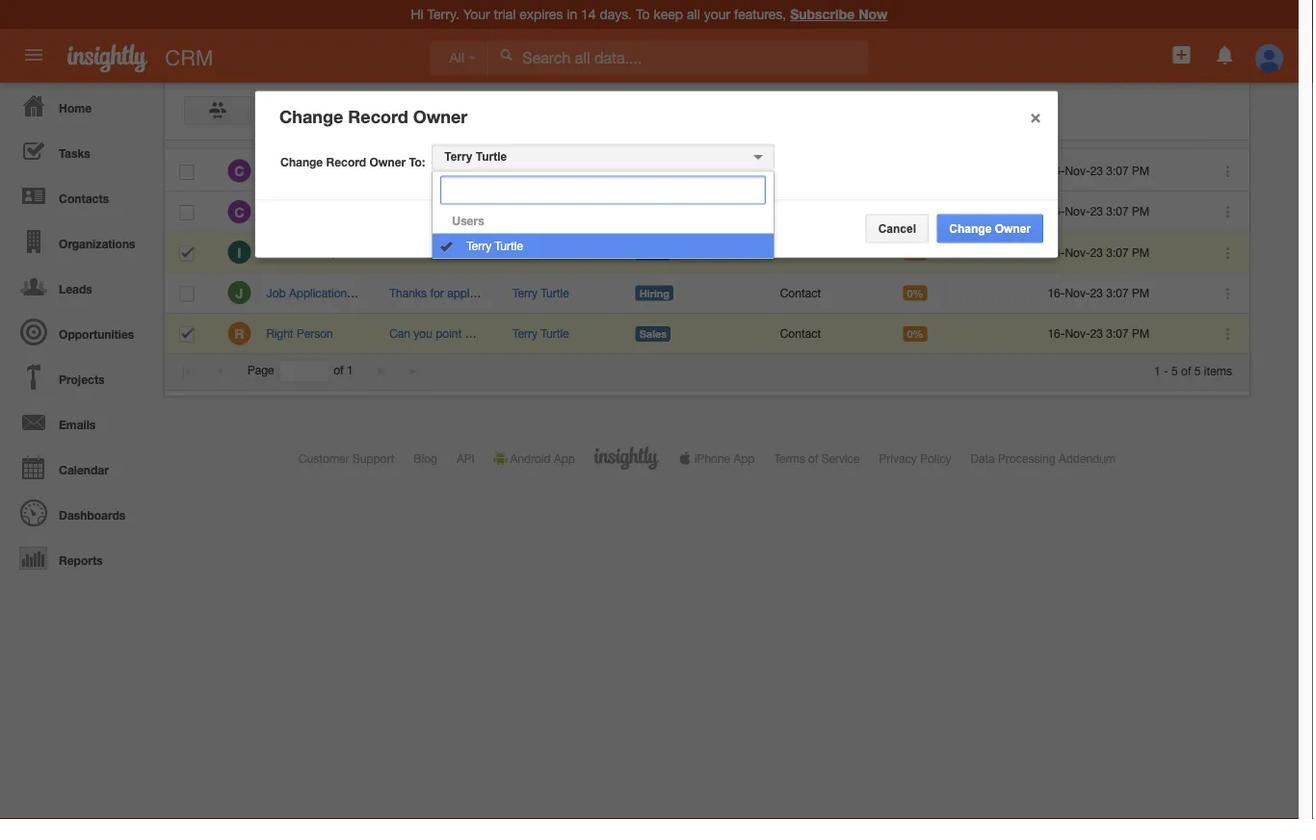 Task type: locate. For each thing, give the bounding box(es) containing it.
4 0% from the top
[[907, 328, 923, 340]]

c
[[234, 163, 244, 179], [234, 204, 244, 220]]

3 for from the top
[[430, 286, 444, 300]]

record for change record owner
[[348, 107, 408, 127]]

2 vertical spatial sales
[[639, 328, 667, 340]]

cell up cancel
[[765, 151, 888, 192]]

None checkbox
[[179, 123, 194, 138], [180, 205, 194, 221], [180, 246, 194, 261], [180, 327, 194, 343], [179, 123, 194, 138], [180, 205, 194, 221], [180, 246, 194, 261], [180, 327, 194, 343]]

for left contacting
[[430, 246, 444, 259]]

4 16- from the top
[[1048, 286, 1065, 300]]

turtle up time
[[476, 150, 507, 163]]

5 23 from the top
[[1090, 327, 1103, 340]]

1 horizontal spatial 5
[[1194, 364, 1201, 377]]

response up job application response link
[[312, 246, 364, 259]]

3 0% cell from the top
[[888, 273, 1033, 314]]

app right iphone
[[733, 452, 755, 465]]

cell
[[765, 151, 888, 192], [888, 151, 1033, 192], [251, 192, 374, 233], [165, 233, 213, 273], [165, 314, 213, 354]]

1 5 from the left
[[1171, 364, 1178, 377]]

terry turtle link for do you have time to connect?
[[512, 164, 569, 178]]

0 vertical spatial owner
[[413, 107, 468, 127]]

customer support
[[299, 452, 394, 465]]

3 16-nov-23 3:07 pm from the top
[[1048, 246, 1150, 259]]

email
[[294, 164, 322, 178]]

0% cell for j
[[888, 273, 1033, 314]]

record for change record owner to:
[[326, 155, 366, 169]]

android
[[510, 452, 551, 465]]

row group
[[165, 151, 1249, 354]]

1 sales cell from the top
[[621, 151, 765, 192]]

r row
[[165, 314, 1249, 354]]

terry up "right"
[[512, 286, 537, 300]]

us.
[[505, 246, 520, 259]]

1 vertical spatial owner
[[369, 155, 406, 169]]

r
[[234, 326, 244, 342]]

c link for do you have time to connect?
[[228, 160, 251, 183]]

for
[[430, 205, 444, 218], [430, 246, 444, 259], [430, 286, 444, 300]]

23 inside j row
[[1090, 286, 1103, 300]]

contact inside r row
[[780, 327, 821, 340]]

for inside the i row
[[430, 246, 444, 259]]

1 16-nov-23 3:07 pm cell from the top
[[1033, 151, 1201, 192]]

owner for change record owner
[[413, 107, 468, 127]]

3:07 for do you have time to connect?
[[1106, 164, 1129, 178]]

2 horizontal spatial owner
[[995, 222, 1031, 235]]

created date
[[1046, 124, 1119, 138]]

terry turtle inside c row
[[512, 164, 569, 178]]

1 16-nov-23 3:07 pm from the top
[[1048, 164, 1150, 178]]

you inside r row
[[414, 327, 432, 340]]

you
[[407, 164, 426, 178], [414, 327, 432, 340]]

contacting
[[447, 246, 502, 259]]

1 thanks from the top
[[389, 205, 427, 218]]

sales up general
[[639, 165, 667, 178]]

sales inside the i row
[[639, 247, 667, 259]]

change for change record owner to:
[[280, 155, 323, 169]]

0 vertical spatial response
[[312, 246, 364, 259]]

16-nov-23 3:07 pm inside r row
[[1048, 327, 1150, 340]]

5 right -
[[1171, 364, 1178, 377]]

opportunities link
[[5, 309, 154, 355]]

0 vertical spatial sales cell
[[621, 151, 765, 192]]

3 23 from the top
[[1090, 246, 1103, 259]]

created
[[1046, 124, 1090, 138]]

4 16-nov-23 3:07 pm from the top
[[1048, 286, 1150, 300]]

0 horizontal spatial 5
[[1171, 364, 1178, 377]]

to
[[483, 164, 493, 178], [484, 327, 495, 340]]

1 pm from the top
[[1132, 164, 1150, 178]]

inbound response
[[266, 246, 364, 259]]

of down right person link
[[333, 364, 344, 377]]

2 thanks from the top
[[389, 246, 427, 259]]

0%
[[907, 206, 923, 218], [907, 247, 923, 259], [907, 287, 923, 300], [907, 328, 923, 340]]

4 contact cell from the top
[[765, 314, 888, 354]]

of right -
[[1181, 364, 1191, 377]]

contact cell for c
[[765, 192, 888, 233]]

terry left person?
[[512, 327, 537, 340]]

terry turtle inside r row
[[512, 327, 569, 340]]

hiring cell
[[621, 273, 765, 314]]

0 vertical spatial c
[[234, 163, 244, 179]]

16- inside r row
[[1048, 327, 1065, 340]]

0 vertical spatial change
[[279, 107, 343, 127]]

1 16- from the top
[[1048, 164, 1065, 178]]

sales down hiring
[[639, 328, 667, 340]]

c row up general
[[165, 151, 1249, 192]]

1 horizontal spatial of
[[808, 452, 818, 465]]

4 contact from the top
[[780, 327, 821, 340]]

cell up inbound response
[[251, 192, 374, 233]]

2 sales cell from the top
[[621, 233, 765, 273]]

0 horizontal spatial owner
[[369, 155, 406, 169]]

leads link
[[5, 264, 154, 309]]

2 vertical spatial change
[[949, 222, 992, 235]]

thanks inside c row
[[389, 205, 427, 218]]

5 3:07 from the top
[[1106, 327, 1129, 340]]

0% inside r row
[[907, 328, 923, 340]]

change down name
[[280, 155, 323, 169]]

sales inside r row
[[639, 328, 667, 340]]

5 left items
[[1194, 364, 1201, 377]]

privacy policy link
[[879, 452, 951, 465]]

3 3:07 from the top
[[1106, 246, 1129, 259]]

of right terms
[[808, 452, 818, 465]]

1 nov- from the top
[[1065, 164, 1090, 178]]

1 sales from the top
[[639, 165, 667, 178]]

0 vertical spatial for
[[430, 205, 444, 218]]

terry turtle link for can you point me to the right person?
[[512, 327, 569, 340]]

turtle up person?
[[541, 286, 569, 300]]

4 3:07 from the top
[[1106, 286, 1129, 300]]

0 vertical spatial you
[[407, 164, 426, 178]]

0 vertical spatial c link
[[228, 160, 251, 183]]

change up email
[[279, 107, 343, 127]]

0 vertical spatial thanks
[[389, 205, 427, 218]]

items
[[1204, 364, 1232, 377]]

1 vertical spatial you
[[414, 327, 432, 340]]

inbound response link
[[266, 246, 374, 259]]

navigation
[[0, 83, 154, 581]]

1 vertical spatial record
[[326, 155, 366, 169]]

c row up j row
[[165, 192, 1249, 233]]

2 c from the top
[[234, 204, 244, 220]]

record up change record owner to:
[[348, 107, 408, 127]]

3 sales cell from the top
[[621, 314, 765, 354]]

0% inside j row
[[907, 287, 923, 300]]

contact cell
[[765, 192, 888, 233], [765, 233, 888, 273], [765, 273, 888, 314], [765, 314, 888, 354]]

terry turtle button
[[432, 144, 775, 170]]

terry turtle inside j row
[[512, 286, 569, 300]]

3 pm from the top
[[1132, 246, 1150, 259]]

change inside change owner button
[[949, 222, 992, 235]]

1 app from the left
[[554, 452, 575, 465]]

thanks left ok icon
[[389, 246, 427, 259]]

subscribe now
[[790, 6, 888, 22]]

record
[[348, 107, 408, 127], [326, 155, 366, 169]]

5 16-nov-23 3:07 pm from the top
[[1048, 327, 1150, 340]]

nov- inside r row
[[1065, 327, 1090, 340]]

16-
[[1048, 164, 1065, 178], [1048, 205, 1065, 218], [1048, 246, 1065, 259], [1048, 286, 1065, 300], [1048, 327, 1065, 340]]

android app link
[[494, 452, 575, 465]]

crm
[[165, 45, 213, 70]]

pm inside r row
[[1132, 327, 1150, 340]]

name
[[266, 124, 298, 138]]

terry up do you have time to connect? link
[[444, 150, 472, 163]]

1 vertical spatial c
[[234, 204, 244, 220]]

0% for j
[[907, 287, 923, 300]]

c link left cold
[[228, 160, 251, 183]]

right person link
[[266, 327, 343, 340]]

time
[[457, 164, 480, 178]]

terry turtle link for thanks for connecting
[[512, 205, 569, 218]]

change
[[279, 107, 343, 127], [280, 155, 323, 169], [949, 222, 992, 235]]

1 0% from the top
[[907, 206, 923, 218]]

change owner
[[949, 222, 1031, 235]]

for inside c row
[[430, 205, 444, 218]]

1 horizontal spatial 1
[[1154, 364, 1161, 377]]

change right cancel
[[949, 222, 992, 235]]

2 for from the top
[[430, 246, 444, 259]]

1 23 from the top
[[1090, 164, 1103, 178]]

4 0% cell from the top
[[888, 314, 1033, 354]]

2 vertical spatial thanks
[[389, 286, 427, 300]]

sales for i
[[639, 247, 667, 259]]

emails link
[[5, 400, 154, 445]]

Search all data.... text field
[[489, 40, 868, 75]]

3 nov- from the top
[[1065, 246, 1090, 259]]

2 nov- from the top
[[1065, 205, 1090, 218]]

pm
[[1132, 164, 1150, 178], [1132, 205, 1150, 218], [1132, 246, 1150, 259], [1132, 286, 1150, 300], [1132, 327, 1150, 340]]

have
[[429, 164, 454, 178]]

nov- for can you point me to the right person?
[[1065, 327, 1090, 340]]

thanks down do
[[389, 205, 427, 218]]

app
[[554, 452, 575, 465], [733, 452, 755, 465]]

turtle up thanks for connecting terry turtle
[[541, 164, 569, 178]]

1 for from the top
[[430, 205, 444, 218]]

0% inside the i row
[[907, 247, 923, 259]]

0 vertical spatial record
[[348, 107, 408, 127]]

2 vertical spatial sales cell
[[621, 314, 765, 354]]

thanks up can
[[389, 286, 427, 300]]

1 vertical spatial response
[[350, 286, 402, 300]]

1 horizontal spatial app
[[733, 452, 755, 465]]

contact inside j row
[[780, 286, 821, 300]]

for left "users"
[[430, 205, 444, 218]]

turtle right "right"
[[541, 327, 569, 340]]

2 contact from the top
[[780, 246, 821, 259]]

1 vertical spatial sales cell
[[621, 233, 765, 273]]

None checkbox
[[180, 165, 194, 180], [180, 287, 194, 302], [180, 165, 194, 180], [180, 287, 194, 302]]

sales cell up general
[[621, 151, 765, 192]]

23 inside r row
[[1090, 327, 1103, 340]]

5 nov- from the top
[[1065, 327, 1090, 340]]

1 c link from the top
[[228, 160, 251, 183]]

terry turtle for c
[[512, 164, 569, 178]]

response
[[312, 246, 364, 259], [350, 286, 402, 300]]

app right 'android'
[[554, 452, 575, 465]]

for inside j row
[[430, 286, 444, 300]]

projects link
[[5, 355, 154, 400]]

1 0% cell from the top
[[888, 192, 1033, 233]]

1 c from the top
[[234, 163, 244, 179]]

terry turtle for r
[[512, 327, 569, 340]]

16-nov-23 3:07 pm cell
[[1033, 151, 1201, 192], [1033, 192, 1201, 233], [1033, 233, 1201, 273], [1033, 273, 1201, 314], [1033, 314, 1201, 354]]

2 0% cell from the top
[[888, 233, 1033, 273]]

4 nov- from the top
[[1065, 286, 1090, 300]]

thanks for i
[[389, 246, 427, 259]]

to right me
[[484, 327, 495, 340]]

application
[[289, 286, 347, 300]]

j
[[236, 285, 243, 301]]

5
[[1171, 364, 1178, 377], [1194, 364, 1201, 377]]

1 horizontal spatial owner
[[413, 107, 468, 127]]

sales up hiring
[[639, 247, 667, 259]]

record right email
[[326, 155, 366, 169]]

sales cell down general
[[621, 233, 765, 273]]

3 contact cell from the top
[[765, 273, 888, 314]]

1 vertical spatial change
[[280, 155, 323, 169]]

1 vertical spatial c link
[[228, 200, 251, 223]]

c for thanks for connecting
[[234, 204, 244, 220]]

c link for thanks for connecting
[[228, 200, 251, 223]]

2 16-nov-23 3:07 pm from the top
[[1048, 205, 1150, 218]]

2 app from the left
[[733, 452, 755, 465]]

0% inside c row
[[907, 206, 923, 218]]

you for r
[[414, 327, 432, 340]]

16-nov-23 3:07 pm inside j row
[[1048, 286, 1150, 300]]

calendar
[[59, 463, 109, 477]]

1 contact from the top
[[780, 205, 821, 218]]

2 vertical spatial for
[[430, 286, 444, 300]]

contacts link
[[5, 173, 154, 219]]

row
[[165, 113, 1248, 149]]

me
[[465, 327, 481, 340]]

android app
[[510, 452, 575, 465]]

you right can
[[414, 327, 432, 340]]

blog
[[414, 452, 437, 465]]

change owner button
[[937, 214, 1043, 243]]

3 thanks from the top
[[389, 286, 427, 300]]

3:07 inside j row
[[1106, 286, 1129, 300]]

all link
[[430, 41, 488, 76]]

contact inside the i row
[[780, 246, 821, 259]]

16- for thanks for applying...
[[1048, 286, 1065, 300]]

2 c link from the top
[[228, 200, 251, 223]]

1 vertical spatial to
[[484, 327, 495, 340]]

1 3:07 from the top
[[1106, 164, 1129, 178]]

ok image
[[440, 240, 453, 253]]

0 vertical spatial sales
[[639, 165, 667, 178]]

calendar link
[[5, 445, 154, 490]]

nov- inside j row
[[1065, 286, 1090, 300]]

sales cell down hiring
[[621, 314, 765, 354]]

of
[[333, 364, 344, 377], [1181, 364, 1191, 377], [808, 452, 818, 465]]

terms
[[774, 452, 805, 465]]

3:07 inside r row
[[1106, 327, 1129, 340]]

now
[[858, 6, 888, 22]]

0 horizontal spatial 1
[[347, 364, 353, 377]]

row containing name
[[165, 113, 1248, 149]]

3 sales from the top
[[639, 328, 667, 340]]

thanks for applying...
[[389, 286, 501, 300]]

to right time
[[483, 164, 493, 178]]

row group containing c
[[165, 151, 1249, 354]]

16- inside j row
[[1048, 286, 1065, 300]]

16-nov-23 3:07 pm
[[1048, 164, 1150, 178], [1048, 205, 1150, 218], [1048, 246, 1150, 259], [1048, 286, 1150, 300], [1048, 327, 1150, 340]]

c link
[[228, 160, 251, 183], [228, 200, 251, 223]]

you for c
[[407, 164, 426, 178]]

2 contact cell from the top
[[765, 233, 888, 273]]

sales inside c row
[[639, 165, 667, 178]]

3 16-nov-23 3:07 pm cell from the top
[[1033, 233, 1201, 273]]

app for iphone app
[[733, 452, 755, 465]]

thanks inside the i row
[[389, 246, 427, 259]]

None text field
[[440, 176, 766, 205]]

connecting
[[447, 205, 505, 218]]

cell left r
[[165, 314, 213, 354]]

2 1 from the left
[[1154, 364, 1161, 377]]

5 16- from the top
[[1048, 327, 1065, 340]]

terry right contacting
[[512, 246, 537, 259]]

0% for i
[[907, 247, 923, 259]]

5 pm from the top
[[1132, 327, 1150, 340]]

0 vertical spatial to
[[483, 164, 493, 178]]

to inside r row
[[484, 327, 495, 340]]

turtle inside r row
[[541, 327, 569, 340]]

c link up i 'link'
[[228, 200, 251, 223]]

pm inside j row
[[1132, 286, 1150, 300]]

response inside j row
[[350, 286, 402, 300]]

navigation containing home
[[0, 83, 154, 581]]

c left cold
[[234, 163, 244, 179]]

c up i 'link'
[[234, 204, 244, 220]]

general
[[639, 206, 679, 218]]

you right do
[[407, 164, 426, 178]]

2 c row from the top
[[165, 192, 1249, 233]]

turtle right us.
[[541, 246, 569, 259]]

3 0% from the top
[[907, 287, 923, 300]]

contact inside c row
[[780, 205, 821, 218]]

5 16-nov-23 3:07 pm cell from the top
[[1033, 314, 1201, 354]]

change for change owner
[[949, 222, 992, 235]]

1 contact cell from the top
[[765, 192, 888, 233]]

c row
[[165, 151, 1249, 192], [165, 192, 1249, 233]]

contact for c
[[780, 205, 821, 218]]

3 16- from the top
[[1048, 246, 1065, 259]]

1 vertical spatial for
[[430, 246, 444, 259]]

3 contact from the top
[[780, 286, 821, 300]]

2 sales from the top
[[639, 247, 667, 259]]

4 pm from the top
[[1132, 286, 1150, 300]]

leads
[[59, 282, 92, 296]]

cold
[[266, 164, 291, 178]]

do
[[389, 164, 404, 178]]

connect?
[[496, 164, 544, 178]]

0% cell
[[888, 192, 1033, 233], [888, 233, 1033, 273], [888, 273, 1033, 314], [888, 314, 1033, 354]]

2 0% from the top
[[907, 247, 923, 259]]

sales cell
[[621, 151, 765, 192], [621, 233, 765, 273], [621, 314, 765, 354]]

1 c row from the top
[[165, 151, 1249, 192]]

response inside the i row
[[312, 246, 364, 259]]

column header
[[887, 113, 1032, 149]]

1 vertical spatial thanks
[[389, 246, 427, 259]]

2 vertical spatial owner
[[995, 222, 1031, 235]]

response up can
[[350, 286, 402, 300]]

contacts
[[59, 192, 109, 205]]

23
[[1090, 164, 1103, 178], [1090, 205, 1103, 218], [1090, 246, 1103, 259], [1090, 286, 1103, 300], [1090, 327, 1103, 340]]

2 pm from the top
[[1132, 205, 1150, 218]]

change for change record owner
[[279, 107, 343, 127]]

sales
[[639, 165, 667, 178], [639, 247, 667, 259], [639, 328, 667, 340]]

terry down "users"
[[466, 239, 492, 253]]

0 horizontal spatial app
[[554, 452, 575, 465]]

16-nov-23 3:07 pm for do you have time to connect?
[[1048, 164, 1150, 178]]

1 vertical spatial sales
[[639, 247, 667, 259]]

notifications image
[[1213, 43, 1237, 66]]

for left applying...
[[430, 286, 444, 300]]

4 16-nov-23 3:07 pm cell from the top
[[1033, 273, 1201, 314]]

4 23 from the top
[[1090, 286, 1103, 300]]



Task type: vqa. For each thing, say whether or not it's contained in the screenshot.
"1"
yes



Task type: describe. For each thing, give the bounding box(es) containing it.
j row
[[165, 273, 1249, 314]]

× button
[[1020, 97, 1051, 135]]

sales for c
[[639, 165, 667, 178]]

policy
[[920, 452, 951, 465]]

cancel button
[[866, 214, 929, 243]]

terry inside r row
[[512, 327, 537, 340]]

date
[[1093, 124, 1119, 138]]

general cell
[[621, 192, 765, 233]]

reports link
[[5, 536, 154, 581]]

pm for can you point me to the right person?
[[1132, 327, 1150, 340]]

person?
[[544, 327, 586, 340]]

right
[[266, 327, 293, 340]]

thanks for contacting us. link
[[389, 246, 520, 259]]

terry turtle inside button
[[444, 150, 507, 163]]

blog link
[[414, 452, 437, 465]]

terms of service link
[[774, 452, 860, 465]]

terry turtle link for thanks for contacting us.
[[512, 246, 569, 259]]

16- for can you point me to the right person?
[[1048, 327, 1065, 340]]

privacy
[[879, 452, 917, 465]]

i
[[237, 245, 241, 261]]

subscribe now link
[[790, 6, 888, 22]]

job application response link
[[266, 286, 412, 300]]

emails
[[59, 418, 96, 432]]

do you have time to connect? link
[[389, 164, 544, 178]]

23 for do you have time to connect?
[[1090, 164, 1103, 178]]

all
[[449, 50, 464, 65]]

0% for c
[[907, 206, 923, 218]]

home link
[[5, 83, 154, 128]]

sales cell for c
[[621, 151, 765, 192]]

customer support link
[[299, 452, 394, 465]]

thanks for connecting link
[[389, 205, 505, 218]]

0% cell for i
[[888, 233, 1033, 273]]

j link
[[228, 281, 251, 305]]

turtle down thanks for connecting terry turtle
[[495, 239, 523, 253]]

can you point me to the right person?
[[389, 327, 586, 340]]

dashboards link
[[5, 490, 154, 536]]

tasks
[[59, 146, 90, 160]]

23 inside the i row
[[1090, 246, 1103, 259]]

point
[[436, 327, 462, 340]]

×
[[1030, 105, 1041, 128]]

2 5 from the left
[[1194, 364, 1201, 377]]

organizations
[[59, 237, 135, 250]]

change record owner
[[279, 107, 468, 127]]

app for android app
[[554, 452, 575, 465]]

contact cell for i
[[765, 233, 888, 273]]

opportunities
[[59, 328, 134, 341]]

2 23 from the top
[[1090, 205, 1103, 218]]

processing
[[998, 452, 1055, 465]]

owner for change record owner to:
[[369, 155, 406, 169]]

pm for thanks for applying...
[[1132, 286, 1150, 300]]

owner inside button
[[995, 222, 1031, 235]]

0% cell for c
[[888, 192, 1033, 233]]

users
[[452, 214, 484, 228]]

data processing addendum link
[[971, 452, 1116, 465]]

job
[[266, 286, 286, 300]]

i link
[[228, 241, 251, 264]]

customer
[[299, 452, 349, 465]]

contact cell for r
[[765, 314, 888, 354]]

reports
[[59, 554, 103, 567]]

right
[[517, 327, 540, 340]]

0% for r
[[907, 328, 923, 340]]

turtle down connect?
[[541, 205, 569, 218]]

terry turtle link for thanks for applying...
[[512, 286, 569, 300]]

data processing addendum
[[971, 452, 1116, 465]]

thanks for c
[[389, 205, 427, 218]]

23 for thanks for applying...
[[1090, 286, 1103, 300]]

pm inside the i row
[[1132, 246, 1150, 259]]

of 1
[[333, 364, 353, 377]]

contact for r
[[780, 327, 821, 340]]

terry inside button
[[444, 150, 472, 163]]

turtle inside the i row
[[541, 246, 569, 259]]

dashboards
[[59, 509, 125, 522]]

hiring
[[639, 287, 670, 300]]

addendum
[[1059, 452, 1116, 465]]

16-nov-23 3:07 pm for can you point me to the right person?
[[1048, 327, 1150, 340]]

cold email
[[266, 164, 322, 178]]

sales cell for r
[[621, 314, 765, 354]]

16- for do you have time to connect?
[[1048, 164, 1065, 178]]

cell up change owner
[[888, 151, 1033, 192]]

for for i
[[430, 246, 444, 259]]

job application response
[[266, 286, 402, 300]]

23 for can you point me to the right person?
[[1090, 327, 1103, 340]]

cell left i
[[165, 233, 213, 273]]

person
[[297, 327, 333, 340]]

iphone app
[[695, 452, 755, 465]]

sales cell for i
[[621, 233, 765, 273]]

3:07 for thanks for applying...
[[1106, 286, 1129, 300]]

to for r
[[484, 327, 495, 340]]

the
[[498, 327, 514, 340]]

terry turtle for j
[[512, 286, 569, 300]]

nov- for thanks for applying...
[[1065, 286, 1090, 300]]

subscribe
[[790, 6, 855, 22]]

service
[[821, 452, 860, 465]]

terry inside j row
[[512, 286, 537, 300]]

thanks inside j row
[[389, 286, 427, 300]]

16-nov-23 3:07 pm cell for thanks for applying...
[[1033, 273, 1201, 314]]

0 horizontal spatial of
[[333, 364, 344, 377]]

16-nov-23 3:07 pm inside the i row
[[1048, 246, 1150, 259]]

page
[[248, 364, 274, 377]]

-
[[1164, 364, 1168, 377]]

iphone
[[695, 452, 730, 465]]

terms of service
[[774, 452, 860, 465]]

home
[[59, 101, 92, 115]]

c for do you have time to connect?
[[234, 163, 244, 179]]

tasks link
[[5, 128, 154, 173]]

i row
[[165, 233, 1249, 273]]

api link
[[457, 452, 475, 465]]

contact for i
[[780, 246, 821, 259]]

inbound
[[266, 246, 309, 259]]

to:
[[409, 155, 425, 169]]

2 horizontal spatial of
[[1181, 364, 1191, 377]]

2 16-nov-23 3:07 pm cell from the top
[[1033, 192, 1201, 233]]

iphone app link
[[678, 452, 755, 465]]

r link
[[228, 322, 251, 345]]

contact cell for j
[[765, 273, 888, 314]]

projects
[[59, 373, 105, 386]]

3:07 for can you point me to the right person?
[[1106, 327, 1129, 340]]

0% cell for r
[[888, 314, 1033, 354]]

3:07 inside the i row
[[1106, 246, 1129, 259]]

applying...
[[447, 286, 501, 300]]

16-nov-23 3:07 pm cell for do you have time to connect?
[[1033, 151, 1201, 192]]

2 16- from the top
[[1048, 205, 1065, 218]]

can you point me to the right person? link
[[389, 327, 586, 340]]

1 1 from the left
[[347, 364, 353, 377]]

16- inside the i row
[[1048, 246, 1065, 259]]

pm for do you have time to connect?
[[1132, 164, 1150, 178]]

nov- for do you have time to connect?
[[1065, 164, 1090, 178]]

change record owner to:
[[280, 155, 425, 169]]

16-nov-23 3:07 pm cell for can you point me to the right person?
[[1033, 314, 1201, 354]]

thanks for connecting terry turtle
[[389, 205, 569, 218]]

thanks for applying... link
[[389, 286, 501, 300]]

1 - 5 of 5 items
[[1154, 364, 1232, 377]]

for for c
[[430, 205, 444, 218]]

contact for j
[[780, 286, 821, 300]]

2 3:07 from the top
[[1106, 205, 1129, 218]]

sales for r
[[639, 328, 667, 340]]

thanks for contacting us. terry turtle
[[389, 246, 569, 259]]

turtle inside button
[[476, 150, 507, 163]]

cancel
[[878, 222, 916, 235]]

nov- inside the i row
[[1065, 246, 1090, 259]]

data
[[971, 452, 995, 465]]

turtle inside j row
[[541, 286, 569, 300]]

terry down connect?
[[512, 205, 537, 218]]

to for c
[[483, 164, 493, 178]]

terry right time
[[512, 164, 537, 178]]

privacy policy
[[879, 452, 951, 465]]

terry inside the i row
[[512, 246, 537, 259]]

16-nov-23 3:07 pm for thanks for applying...
[[1048, 286, 1150, 300]]

cold email link
[[266, 164, 332, 178]]

support
[[352, 452, 394, 465]]



